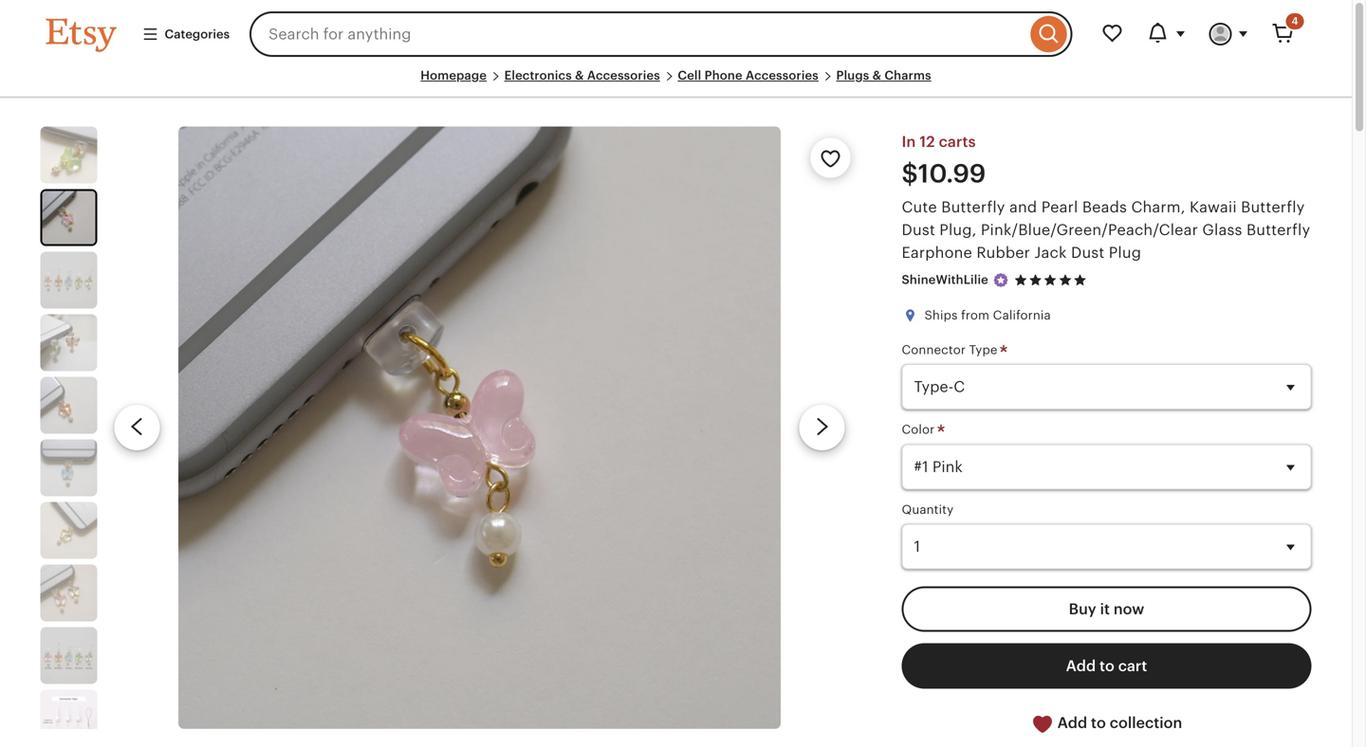 Task type: vqa. For each thing, say whether or not it's contained in the screenshot.
The Electronics
yes



Task type: describe. For each thing, give the bounding box(es) containing it.
cute butterfly and pearl beads charm kawaii butterfly dust #2 peach image
[[40, 377, 97, 434]]

homepage
[[421, 68, 487, 83]]

rubber
[[977, 245, 1030, 262]]

connector type
[[902, 343, 1001, 357]]

charms
[[885, 68, 931, 83]]

star_seller image
[[992, 272, 1009, 289]]

beads
[[1082, 199, 1127, 216]]

0 vertical spatial dust
[[902, 222, 935, 239]]

cart
[[1118, 658, 1147, 675]]

ships
[[925, 309, 958, 323]]

ships from california
[[925, 309, 1051, 323]]

plugs
[[836, 68, 869, 83]]

add for add to cart
[[1066, 658, 1096, 675]]

categories banner
[[12, 0, 1340, 68]]

$10.99
[[902, 159, 986, 188]]

& for electronics
[[575, 68, 584, 83]]

butterfly up glass
[[1241, 199, 1305, 216]]

accessories for electronics & accessories
[[587, 68, 660, 83]]

plugs & charms
[[836, 68, 931, 83]]

and
[[1010, 199, 1037, 216]]

categories
[[165, 27, 230, 41]]

cute butterfly and pearl beads charm kawaii butterfly dust image 9 image
[[40, 628, 97, 685]]

cell phone accessories
[[678, 68, 819, 83]]

kawaii
[[1190, 199, 1237, 216]]

shinewithlilie link
[[902, 273, 989, 287]]

cute butterfly and pearl beads charm kawaii butterfly dust image 10 image
[[40, 690, 97, 747]]

electronics
[[504, 68, 572, 83]]

california
[[993, 309, 1051, 323]]

connector
[[902, 343, 966, 357]]

add to collection button
[[902, 701, 1312, 747]]

buy it now
[[1069, 601, 1145, 618]]



Task type: locate. For each thing, give the bounding box(es) containing it.
12
[[920, 133, 935, 150]]

None search field
[[250, 11, 1073, 57]]

1 accessories from the left
[[587, 68, 660, 83]]

in 12 carts $10.99
[[902, 133, 986, 188]]

cute butterfly and pearl beads charm, kawaii butterfly dust plug, pink/blue/green/peach/clear glass butterfly earphone rubber jack dust plug
[[902, 199, 1311, 262]]

0 horizontal spatial &
[[575, 68, 584, 83]]

add for add to collection
[[1058, 715, 1087, 732]]

pearl
[[1041, 199, 1078, 216]]

2 & from the left
[[873, 68, 882, 83]]

to left collection
[[1091, 715, 1106, 732]]

menu bar
[[46, 68, 1306, 98]]

Search for anything text field
[[250, 11, 1026, 57]]

now
[[1114, 601, 1145, 618]]

to left the cart
[[1100, 658, 1115, 675]]

color
[[902, 423, 938, 437]]

add
[[1066, 658, 1096, 675], [1058, 715, 1087, 732]]

cute butterfly and pearl beads charm kawaii butterfly dust #5 clear image
[[40, 502, 97, 559]]

accessories
[[587, 68, 660, 83], [746, 68, 819, 83]]

cute
[[902, 199, 937, 216]]

electronics & accessories link
[[504, 68, 660, 83]]

add inside add to cart button
[[1066, 658, 1096, 675]]

butterfly
[[941, 199, 1005, 216], [1241, 199, 1305, 216], [1247, 222, 1311, 239]]

buy it now button
[[902, 587, 1312, 632]]

add to cart button
[[902, 644, 1312, 689]]

glass
[[1203, 222, 1243, 239]]

& right plugs
[[873, 68, 882, 83]]

in
[[902, 133, 916, 150]]

none search field inside categories banner
[[250, 11, 1073, 57]]

collection
[[1110, 715, 1182, 732]]

to for cart
[[1100, 658, 1115, 675]]

categories button
[[128, 17, 244, 51]]

cute butterfly and pearl beads charm kawaii butterfly dust #4 green image
[[40, 127, 97, 184]]

& for plugs
[[873, 68, 882, 83]]

plug,
[[940, 222, 977, 239]]

pink/blue/green/peach/clear
[[981, 222, 1198, 239]]

0 vertical spatial to
[[1100, 658, 1115, 675]]

cute butterfly and pearl beads charm kawaii butterfly dust image 8 image
[[40, 565, 97, 622]]

butterfly up plug,
[[941, 199, 1005, 216]]

carts
[[939, 133, 976, 150]]

accessories down search for anything text box in the top of the page
[[587, 68, 660, 83]]

&
[[575, 68, 584, 83], [873, 68, 882, 83]]

1 vertical spatial dust
[[1071, 245, 1105, 262]]

add down add to cart button
[[1058, 715, 1087, 732]]

to
[[1100, 658, 1115, 675], [1091, 715, 1106, 732]]

plugs & charms link
[[836, 68, 931, 83]]

4 link
[[1260, 11, 1306, 57]]

from
[[961, 309, 990, 323]]

1 horizontal spatial dust
[[1071, 245, 1105, 262]]

buy
[[1069, 601, 1097, 618]]

phone
[[705, 68, 743, 83]]

0 horizontal spatial accessories
[[587, 68, 660, 83]]

2 accessories from the left
[[746, 68, 819, 83]]

accessories right phone at the top of page
[[746, 68, 819, 83]]

1 vertical spatial to
[[1091, 715, 1106, 732]]

quantity
[[902, 503, 954, 517]]

earphone
[[902, 245, 972, 262]]

plug
[[1109, 245, 1142, 262]]

add to cart
[[1066, 658, 1147, 675]]

add to collection
[[1054, 715, 1182, 732]]

electronics & accessories
[[504, 68, 660, 83]]

menu bar containing homepage
[[46, 68, 1306, 98]]

accessories for cell phone accessories
[[746, 68, 819, 83]]

1 & from the left
[[575, 68, 584, 83]]

& right electronics
[[575, 68, 584, 83]]

to for collection
[[1091, 715, 1106, 732]]

butterfly right glass
[[1247, 222, 1311, 239]]

jack
[[1035, 245, 1067, 262]]

1 horizontal spatial &
[[873, 68, 882, 83]]

0 horizontal spatial cute butterfly and pearl beads charm, kawaii butterfly dust plug, pink/blue/green/peach/clear glass butterfly earphone rubber jack dust plug image
[[42, 191, 95, 244]]

shinewithlilie
[[902, 273, 989, 287]]

4
[[1292, 15, 1298, 27]]

cell phone accessories link
[[678, 68, 819, 83]]

0 vertical spatial add
[[1066, 658, 1096, 675]]

dust down cute
[[902, 222, 935, 239]]

dust down pink/blue/green/peach/clear
[[1071, 245, 1105, 262]]

1 horizontal spatial accessories
[[746, 68, 819, 83]]

cell
[[678, 68, 701, 83]]

cute butterfly and pearl beads charm kawaii butterfly dust image 3 image
[[40, 252, 97, 309]]

cute butterfly and pearl beads charm kawaii butterfly dust #3 blue image
[[40, 440, 97, 497]]

cute butterfly and pearl beads charm, kawaii butterfly dust plug, pink/blue/green/peach/clear glass butterfly earphone rubber jack dust plug image
[[178, 127, 781, 729], [42, 191, 95, 244]]

1 horizontal spatial cute butterfly and pearl beads charm, kawaii butterfly dust plug, pink/blue/green/peach/clear glass butterfly earphone rubber jack dust plug image
[[178, 127, 781, 729]]

dust
[[902, 222, 935, 239], [1071, 245, 1105, 262]]

it
[[1100, 601, 1110, 618]]

1 vertical spatial add
[[1058, 715, 1087, 732]]

charm,
[[1131, 199, 1186, 216]]

type
[[969, 343, 998, 357]]

0 horizontal spatial dust
[[902, 222, 935, 239]]

add left the cart
[[1066, 658, 1096, 675]]

cute butterfly and pearl beads charm kawaii butterfly dust image 4 image
[[40, 315, 97, 372]]

homepage link
[[421, 68, 487, 83]]

add inside add to collection button
[[1058, 715, 1087, 732]]



